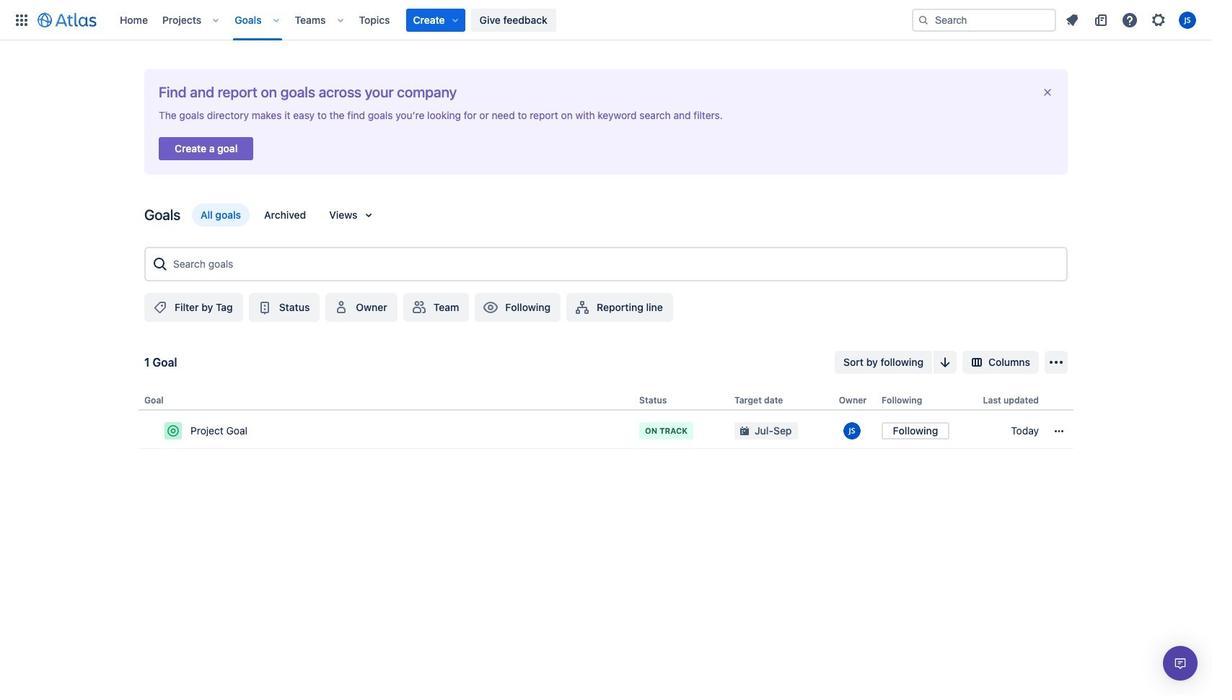 Task type: vqa. For each thing, say whether or not it's contained in the screenshot.
the card
no



Task type: describe. For each thing, give the bounding box(es) containing it.
search image
[[918, 14, 930, 26]]

search goals image
[[152, 255, 169, 273]]

account image
[[1179, 11, 1197, 29]]

project goal image
[[167, 425, 179, 437]]

switch to... image
[[13, 11, 30, 29]]

following image
[[482, 299, 500, 316]]



Task type: locate. For each thing, give the bounding box(es) containing it.
label image
[[152, 299, 169, 316]]

top element
[[9, 0, 912, 40]]

reverse sort order image
[[937, 354, 954, 371]]

settings image
[[1150, 11, 1168, 29]]

Search field
[[912, 8, 1057, 31]]

close banner image
[[1042, 87, 1054, 98]]

status image
[[256, 299, 273, 316]]

banner
[[0, 0, 1213, 40]]

Search goals field
[[169, 251, 1061, 277]]

help image
[[1122, 11, 1139, 29]]

notifications image
[[1064, 11, 1081, 29]]



